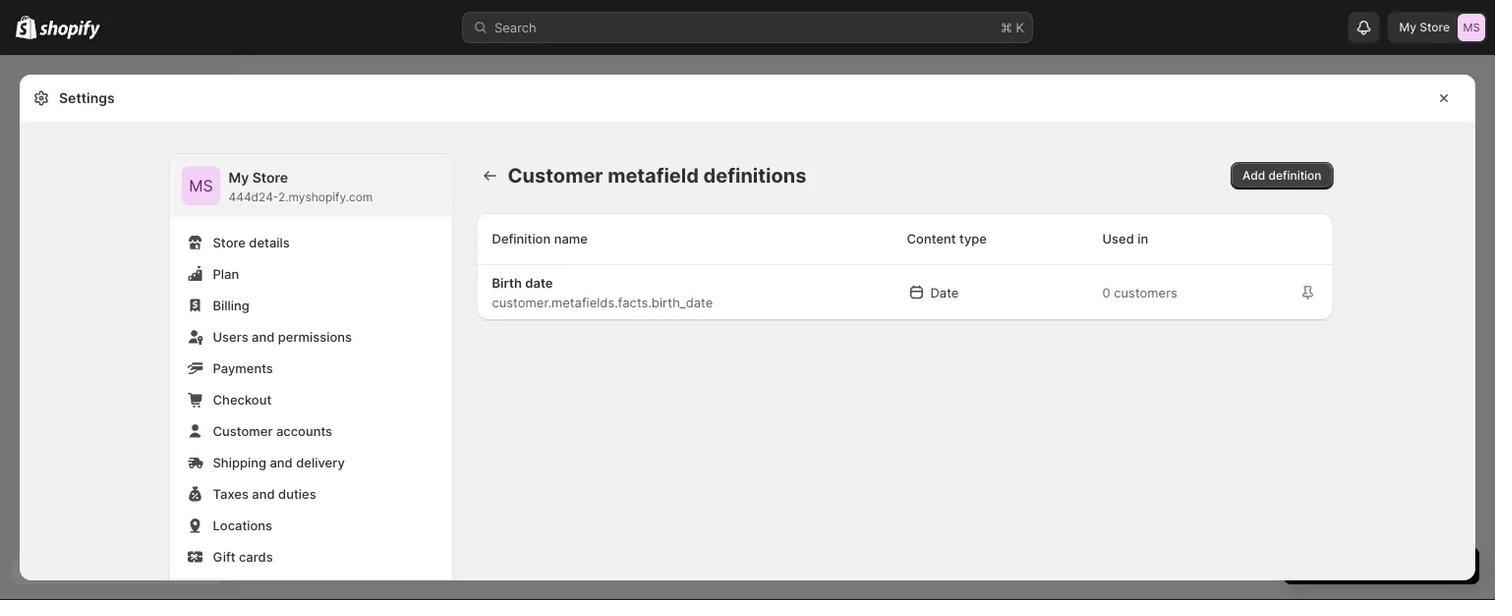 Task type: locate. For each thing, give the bounding box(es) containing it.
date
[[525, 275, 553, 291]]

in
[[1138, 231, 1149, 246]]

accounts
[[276, 424, 332, 439]]

content
[[907, 231, 956, 246]]

0 customers
[[1103, 285, 1178, 300]]

metafield
[[608, 164, 699, 188]]

customer up the "definition name"
[[508, 164, 603, 188]]

my store 444d24-2.myshopify.com
[[229, 170, 373, 205]]

my for my store 444d24-2.myshopify.com
[[229, 170, 249, 186]]

and down 'customer accounts'
[[270, 455, 293, 470]]

locations
[[213, 518, 272, 533]]

2 vertical spatial and
[[252, 487, 275, 502]]

customer down checkout
[[213, 424, 273, 439]]

gift cards
[[213, 550, 273, 565]]

store for my store
[[1420, 20, 1450, 34]]

store
[[1420, 20, 1450, 34], [252, 170, 288, 186], [213, 235, 246, 250]]

cards
[[239, 550, 273, 565]]

customer
[[508, 164, 603, 188], [213, 424, 273, 439]]

store up plan
[[213, 235, 246, 250]]

1 vertical spatial my
[[229, 170, 249, 186]]

gift
[[213, 550, 236, 565]]

my
[[1400, 20, 1417, 34], [229, 170, 249, 186]]

1 vertical spatial store
[[252, 170, 288, 186]]

store inside my store 444d24-2.myshopify.com
[[252, 170, 288, 186]]

shipping
[[213, 455, 266, 470]]

and right 'users'
[[252, 329, 275, 345]]

taxes and duties
[[213, 487, 316, 502]]

and right taxes
[[252, 487, 275, 502]]

0 vertical spatial customer
[[508, 164, 603, 188]]

and inside shipping and delivery link
[[270, 455, 293, 470]]

and inside taxes and duties link
[[252, 487, 275, 502]]

customer.metafields.facts.birth_date
[[492, 295, 713, 310]]

settings dialog
[[20, 75, 1476, 601]]

details
[[249, 235, 290, 250]]

my left my store image
[[1400, 20, 1417, 34]]

content type
[[907, 231, 987, 246]]

plan link
[[181, 261, 441, 288]]

date
[[931, 285, 959, 300]]

1 horizontal spatial my
[[1400, 20, 1417, 34]]

add definition
[[1243, 169, 1322, 183]]

store left my store image
[[1420, 20, 1450, 34]]

0 horizontal spatial customer
[[213, 424, 273, 439]]

1 horizontal spatial store
[[252, 170, 288, 186]]

gift cards link
[[181, 544, 441, 571]]

used
[[1103, 231, 1134, 246]]

my store image
[[181, 166, 221, 205]]

1 horizontal spatial customer
[[508, 164, 603, 188]]

customer metafield definitions
[[508, 164, 807, 188]]

store up the 444d24-
[[252, 170, 288, 186]]

store details link
[[181, 229, 441, 257]]

type
[[960, 231, 987, 246]]

0 vertical spatial store
[[1420, 20, 1450, 34]]

1 vertical spatial and
[[270, 455, 293, 470]]

my store
[[1400, 20, 1450, 34]]

duties
[[278, 487, 316, 502]]

add
[[1243, 169, 1266, 183]]

billing
[[213, 298, 249, 313]]

birth date link
[[492, 275, 553, 291]]

birth
[[492, 275, 522, 291]]

1 vertical spatial customer
[[213, 424, 273, 439]]

shopify image
[[16, 15, 37, 39]]

0 vertical spatial my
[[1400, 20, 1417, 34]]

my up the 444d24-
[[229, 170, 249, 186]]

dialog
[[1484, 75, 1495, 601]]

and
[[252, 329, 275, 345], [270, 455, 293, 470], [252, 487, 275, 502]]

customer accounts
[[213, 424, 332, 439]]

0 vertical spatial and
[[252, 329, 275, 345]]

444d24-
[[229, 190, 278, 205]]

2 horizontal spatial store
[[1420, 20, 1450, 34]]

⌘ k
[[1001, 20, 1025, 35]]

and inside users and permissions "link"
[[252, 329, 275, 345]]

definitions
[[704, 164, 807, 188]]

customer inside shop settings menu element
[[213, 424, 273, 439]]

and for shipping
[[270, 455, 293, 470]]

0 horizontal spatial my
[[229, 170, 249, 186]]

0 horizontal spatial store
[[213, 235, 246, 250]]

my inside my store 444d24-2.myshopify.com
[[229, 170, 249, 186]]

plan
[[213, 266, 239, 282]]

search
[[495, 20, 537, 35]]

2.myshopify.com
[[278, 190, 373, 205]]



Task type: describe. For each thing, give the bounding box(es) containing it.
name
[[554, 231, 588, 246]]

and for taxes
[[252, 487, 275, 502]]

⌘
[[1001, 20, 1013, 35]]

locations link
[[181, 512, 441, 540]]

users and permissions
[[213, 329, 352, 345]]

shop settings menu element
[[170, 154, 453, 601]]

payments
[[213, 361, 273, 376]]

definition name
[[492, 231, 588, 246]]

ms button
[[181, 166, 221, 205]]

shipping and delivery
[[213, 455, 345, 470]]

payments link
[[181, 355, 441, 382]]

shipping and delivery link
[[181, 449, 441, 477]]

settings
[[59, 90, 115, 107]]

customer for customer metafield definitions
[[508, 164, 603, 188]]

customer for customer accounts
[[213, 424, 273, 439]]

customers
[[1114, 285, 1178, 300]]

definition
[[1269, 169, 1322, 183]]

my for my store
[[1400, 20, 1417, 34]]

taxes
[[213, 487, 249, 502]]

add definition link
[[1231, 162, 1334, 190]]

billing link
[[181, 292, 441, 320]]

definition
[[492, 231, 551, 246]]

taxes and duties link
[[181, 481, 441, 508]]

checkout link
[[181, 386, 441, 414]]

store details
[[213, 235, 290, 250]]

store for my store 444d24-2.myshopify.com
[[252, 170, 288, 186]]

shopify image
[[40, 20, 101, 40]]

users and permissions link
[[181, 323, 441, 351]]

my store image
[[1458, 14, 1486, 41]]

customer accounts link
[[181, 418, 441, 445]]

checkout
[[213, 392, 272, 408]]

k
[[1016, 20, 1025, 35]]

users
[[213, 329, 248, 345]]

0
[[1103, 285, 1111, 300]]

and for users
[[252, 329, 275, 345]]

2 vertical spatial store
[[213, 235, 246, 250]]

used in
[[1103, 231, 1149, 246]]

delivery
[[296, 455, 345, 470]]

permissions
[[278, 329, 352, 345]]

birth date customer.metafields.facts.birth_date
[[492, 275, 713, 310]]



Task type: vqa. For each thing, say whether or not it's contained in the screenshot.
Locations link
yes



